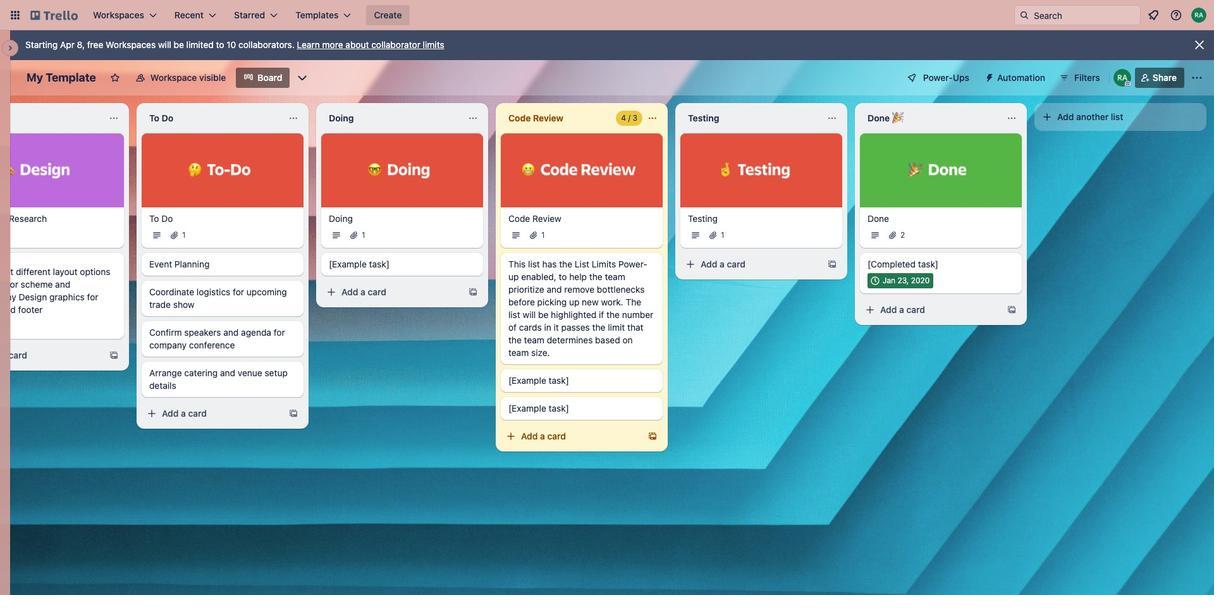 Task type: describe. For each thing, give the bounding box(es) containing it.
add a card button for this list has the list limits power- up enabled, to help the team prioritize and remove bottlenecks before picking up new work. the list will be highlighted if the number of cards in it passes the limit that the team determines based on team size.
[[501, 426, 640, 446]]

0 notifications image
[[1146, 8, 1161, 23]]

speakers
[[184, 327, 221, 338]]

automation button
[[980, 68, 1053, 88]]

testing link
[[688, 212, 835, 225]]

collaborator
[[371, 39, 421, 50]]

this list has the list limits power- up enabled, to help the team prioritize and remove bottlenecks before picking up new work. the list will be highlighted if the number of cards in it passes the limit that the team determines based on team size.
[[509, 258, 654, 358]]

add for done
[[881, 304, 897, 315]]

determines
[[547, 334, 593, 345]]

power- inside power-ups button
[[924, 72, 953, 83]]

new
[[582, 296, 599, 307]]

jan 23, 2020
[[883, 276, 930, 285]]

add for doing
[[342, 286, 358, 297]]

8,
[[77, 39, 85, 50]]

card for event planning
[[188, 408, 207, 419]]

a for [example task]
[[361, 286, 366, 297]]

/
[[628, 113, 631, 123]]

[completed task]
[[868, 258, 939, 269]]

[example for the bottom [example task] link
[[509, 403, 546, 413]]

workspace
[[151, 72, 197, 83]]

[example for top [example task] link
[[329, 258, 367, 269]]

0 horizontal spatial up
[[509, 271, 519, 282]]

add a card for this list has the list limits power- up enabled, to help the team prioritize and remove bottlenecks before picking up new work. the list will be highlighted if the number of cards in it passes the limit that the team determines based on team size.
[[521, 431, 566, 441]]

0 horizontal spatial to
[[216, 39, 224, 50]]

review for code review text field at the top of the page
[[533, 113, 564, 123]]

work.
[[601, 296, 624, 307]]

doing link
[[329, 212, 476, 225]]

To Do text field
[[142, 108, 283, 128]]

23,
[[898, 276, 909, 285]]

open information menu image
[[1170, 9, 1183, 22]]

will inside 'this list has the list limits power- up enabled, to help the team prioritize and remove bottlenecks before picking up new work. the list will be highlighted if the number of cards in it passes the limit that the team determines based on team size.'
[[523, 309, 536, 320]]

confirm speakers and agenda for company conference link
[[149, 326, 296, 351]]

starting apr 8, free workspaces will be limited to 10 collaborators. learn more about collaborator limits
[[25, 39, 445, 50]]

upcoming
[[247, 286, 287, 297]]

coordinate logistics for upcoming trade show link
[[149, 286, 296, 311]]

filters
[[1075, 72, 1101, 83]]

starting
[[25, 39, 58, 50]]

share button
[[1135, 68, 1185, 88]]

workspace visible
[[151, 72, 226, 83]]

filters button
[[1056, 68, 1104, 88]]

this member is an admin of this board. image
[[1125, 81, 1131, 87]]

the down limits
[[589, 271, 603, 282]]

a for event planning
[[181, 408, 186, 419]]

done for done
[[868, 213, 889, 224]]

done for done 🎉
[[868, 113, 890, 123]]

back to home image
[[30, 5, 78, 25]]

recent button
[[167, 5, 224, 25]]

apr
[[60, 39, 75, 50]]

starred button
[[226, 5, 285, 25]]

arrange catering and venue setup details link
[[149, 367, 296, 392]]

code review for code review text field at the top of the page
[[509, 113, 564, 123]]

enabled,
[[521, 271, 557, 282]]

agenda
[[241, 327, 271, 338]]

ups
[[953, 72, 970, 83]]

share
[[1153, 72, 1177, 83]]

power-ups button
[[898, 68, 977, 88]]

customize views image
[[296, 71, 309, 84]]

workspace visible button
[[128, 68, 234, 88]]

1 horizontal spatial list
[[528, 258, 540, 269]]

recent
[[175, 9, 204, 20]]

that
[[628, 322, 644, 332]]

Board name text field
[[20, 68, 102, 88]]

to do link
[[149, 212, 296, 225]]

create from template… image for done 🎉
[[1007, 305, 1017, 315]]

add for to do
[[162, 408, 179, 419]]

1 vertical spatial [example task] link
[[509, 374, 655, 387]]

logistics
[[197, 286, 230, 297]]

1 for doing
[[362, 230, 365, 239]]

help
[[570, 271, 587, 282]]

bottlenecks
[[597, 284, 645, 295]]

limited
[[186, 39, 214, 50]]

coordinate
[[149, 286, 194, 297]]

1 for code review
[[542, 230, 545, 239]]

my
[[27, 71, 43, 84]]

1 for testing
[[721, 230, 725, 239]]

trade
[[149, 299, 171, 310]]

power- inside 'this list has the list limits power- up enabled, to help the team prioritize and remove bottlenecks before picking up new work. the list will be highlighted if the number of cards in it passes the limit that the team determines based on team size.'
[[619, 258, 648, 269]]

limits
[[592, 258, 616, 269]]

sm image
[[980, 68, 998, 85]]

the down of
[[509, 334, 522, 345]]

review for code review link
[[533, 213, 562, 224]]

add for code review
[[521, 431, 538, 441]]

do for "to do" link
[[161, 213, 173, 224]]

show menu image
[[1191, 71, 1204, 84]]

1 vertical spatial up
[[569, 296, 580, 307]]

board link
[[236, 68, 290, 88]]

create button
[[367, 5, 410, 25]]

it
[[554, 322, 559, 332]]

my template
[[27, 71, 96, 84]]

template
[[46, 71, 96, 84]]

company
[[149, 339, 187, 350]]

to for "to do" link
[[149, 213, 159, 224]]

for inside coordinate logistics for upcoming trade show
[[233, 286, 244, 297]]

to do for to do text box
[[149, 113, 173, 123]]

free
[[87, 39, 103, 50]]

do for to do text box
[[162, 113, 173, 123]]

picking
[[537, 296, 567, 307]]

doing for doing text field
[[329, 113, 354, 123]]

1 for to do
[[182, 230, 186, 239]]

2 vertical spatial team
[[509, 347, 529, 358]]

list
[[575, 258, 590, 269]]

2 vertical spatial create from template… image
[[109, 350, 119, 360]]

🎉
[[892, 113, 904, 123]]

0 vertical spatial team
[[605, 271, 625, 282]]

the right if
[[607, 309, 620, 320]]

venue
[[238, 367, 262, 378]]

add a card button for event planning
[[142, 403, 281, 424]]

add a card for event planning
[[162, 408, 207, 419]]

done 🎉
[[868, 113, 904, 123]]

before
[[509, 296, 535, 307]]

2 vertical spatial [example task] link
[[509, 402, 655, 415]]

more
[[322, 39, 343, 50]]

learn
[[297, 39, 320, 50]]

card for [example task]
[[368, 286, 386, 297]]

1 vertical spatial team
[[524, 334, 545, 345]]

limits
[[423, 39, 445, 50]]

templates button
[[288, 5, 359, 25]]

Search field
[[1030, 6, 1141, 25]]

workspaces inside workspaces popup button
[[93, 9, 144, 20]]

1 vertical spatial [example task]
[[509, 375, 569, 386]]

0 vertical spatial [example task] link
[[329, 258, 476, 270]]

Testing text field
[[681, 108, 822, 128]]

cards
[[519, 322, 542, 332]]



Task type: vqa. For each thing, say whether or not it's contained in the screenshot.
the 1.4.3
no



Task type: locate. For each thing, give the bounding box(es) containing it.
2 vertical spatial [example
[[509, 403, 546, 413]]

0 vertical spatial [example task]
[[329, 258, 390, 269]]

team up bottlenecks
[[605, 271, 625, 282]]

done left 🎉
[[868, 113, 890, 123]]

code review for code review link
[[509, 213, 562, 224]]

show
[[173, 299, 195, 310]]

testing for testing text field
[[688, 113, 720, 123]]

primary element
[[0, 0, 1215, 30]]

and inside confirm speakers and agenda for company conference
[[224, 327, 239, 338]]

1 vertical spatial to
[[559, 271, 567, 282]]

up down this
[[509, 271, 519, 282]]

for right the logistics
[[233, 286, 244, 297]]

highlighted
[[551, 309, 597, 320]]

1 vertical spatial create from template… image
[[1007, 305, 1017, 315]]

None text field
[[0, 108, 104, 128]]

0 vertical spatial ruby anderson (rubyanderson7) image
[[1192, 8, 1207, 23]]

team
[[605, 271, 625, 282], [524, 334, 545, 345], [509, 347, 529, 358]]

add a card for [example task]
[[342, 286, 386, 297]]

in
[[544, 322, 552, 332]]

1 horizontal spatial for
[[274, 327, 285, 338]]

list
[[1111, 111, 1124, 122], [528, 258, 540, 269], [509, 309, 520, 320]]

doing
[[329, 113, 354, 123], [329, 213, 353, 224]]

Done 🎉 text field
[[860, 108, 1002, 128]]

1 code from the top
[[509, 113, 531, 123]]

do inside text box
[[162, 113, 173, 123]]

and for for
[[224, 327, 239, 338]]

to inside text box
[[149, 113, 159, 123]]

0 vertical spatial [example
[[329, 258, 367, 269]]

prioritize
[[509, 284, 545, 295]]

code for code review link
[[509, 213, 530, 224]]

list right another
[[1111, 111, 1124, 122]]

1 vertical spatial done
[[868, 213, 889, 224]]

0 vertical spatial code review
[[509, 113, 564, 123]]

1 1 from the left
[[182, 230, 186, 239]]

2 code review from the top
[[509, 213, 562, 224]]

2 to do from the top
[[149, 213, 173, 224]]

0 horizontal spatial be
[[174, 39, 184, 50]]

0 vertical spatial workspaces
[[93, 9, 144, 20]]

create from template… image for this list has the list limits power- up enabled, to help the team prioritize and remove bottlenecks before picking up new work. the list will be highlighted if the number of cards in it passes the limit that the team determines based on team size.
[[648, 431, 658, 441]]

0 vertical spatial will
[[158, 39, 171, 50]]

1 vertical spatial workspaces
[[106, 39, 156, 50]]

another
[[1077, 111, 1109, 122]]

1 vertical spatial testing
[[688, 213, 718, 224]]

power-ups
[[924, 72, 970, 83]]

starred
[[234, 9, 265, 20]]

workspaces
[[93, 9, 144, 20], [106, 39, 156, 50]]

a
[[720, 258, 725, 269], [361, 286, 366, 297], [900, 304, 905, 315], [181, 408, 186, 419], [540, 431, 545, 441]]

and up conference
[[224, 327, 239, 338]]

for right agenda
[[274, 327, 285, 338]]

to do down 'workspace'
[[149, 113, 173, 123]]

workspaces down workspaces popup button
[[106, 39, 156, 50]]

1 testing from the top
[[688, 113, 720, 123]]

testing
[[688, 113, 720, 123], [688, 213, 718, 224]]

1 vertical spatial create from template… image
[[288, 408, 299, 419]]

automation
[[998, 72, 1046, 83]]

done
[[868, 113, 890, 123], [868, 213, 889, 224]]

catering
[[184, 367, 218, 378]]

if
[[599, 309, 604, 320]]

1 doing from the top
[[329, 113, 354, 123]]

0 horizontal spatial list
[[509, 309, 520, 320]]

size.
[[531, 347, 550, 358]]

4 / 3
[[621, 113, 638, 123]]

card
[[727, 258, 746, 269], [368, 286, 386, 297], [907, 304, 925, 315], [188, 408, 207, 419], [548, 431, 566, 441]]

this
[[509, 258, 526, 269]]

workspaces up the "free"
[[93, 9, 144, 20]]

create from template… image for testing
[[827, 259, 838, 269]]

1 vertical spatial code
[[509, 213, 530, 224]]

event planning
[[149, 258, 210, 269]]

add
[[1058, 111, 1074, 122], [701, 258, 718, 269], [342, 286, 358, 297], [881, 304, 897, 315], [162, 408, 179, 419], [521, 431, 538, 441]]

1 vertical spatial power-
[[619, 258, 648, 269]]

1 down testing link
[[721, 230, 725, 239]]

review inside code review text field
[[533, 113, 564, 123]]

to left help
[[559, 271, 567, 282]]

and
[[547, 284, 562, 295], [224, 327, 239, 338], [220, 367, 235, 378]]

event
[[149, 258, 172, 269]]

coordinate logistics for upcoming trade show
[[149, 286, 287, 310]]

0 vertical spatial power-
[[924, 72, 953, 83]]

0 vertical spatial to
[[216, 39, 224, 50]]

arrange
[[149, 367, 182, 378]]

add a card button for [example task]
[[321, 282, 461, 302]]

0 vertical spatial for
[[233, 286, 244, 297]]

1 horizontal spatial will
[[523, 309, 536, 320]]

search image
[[1020, 10, 1030, 20]]

0 vertical spatial be
[[174, 39, 184, 50]]

board
[[258, 72, 282, 83]]

0 vertical spatial doing
[[329, 113, 354, 123]]

1 vertical spatial to
[[149, 213, 159, 224]]

2
[[901, 230, 905, 239]]

be left limited
[[174, 39, 184, 50]]

2 vertical spatial create from template… image
[[648, 431, 658, 441]]

add inside button
[[1058, 111, 1074, 122]]

4
[[621, 113, 626, 123]]

0 vertical spatial create from template… image
[[468, 287, 478, 297]]

setup
[[265, 367, 288, 378]]

team down cards
[[524, 334, 545, 345]]

1
[[182, 230, 186, 239], [362, 230, 365, 239], [542, 230, 545, 239], [721, 230, 725, 239]]

2 horizontal spatial create from template… image
[[1007, 305, 1017, 315]]

0 vertical spatial code
[[509, 113, 531, 123]]

testing inside text field
[[688, 113, 720, 123]]

0 vertical spatial to
[[149, 113, 159, 123]]

0 horizontal spatial ruby anderson (rubyanderson7) image
[[1114, 69, 1132, 87]]

done inside 'text box'
[[868, 113, 890, 123]]

2 horizontal spatial list
[[1111, 111, 1124, 122]]

done link
[[868, 212, 1015, 225]]

be inside 'this list has the list limits power- up enabled, to help the team prioritize and remove bottlenecks before picking up new work. the list will be highlighted if the number of cards in it passes the limit that the team determines based on team size.'
[[538, 309, 549, 320]]

code review
[[509, 113, 564, 123], [509, 213, 562, 224]]

and for setup
[[220, 367, 235, 378]]

and left venue
[[220, 367, 235, 378]]

1 done from the top
[[868, 113, 890, 123]]

on
[[623, 334, 633, 345]]

1 vertical spatial do
[[161, 213, 173, 224]]

1 down doing link
[[362, 230, 365, 239]]

1 horizontal spatial ruby anderson (rubyanderson7) image
[[1192, 8, 1207, 23]]

0 horizontal spatial for
[[233, 286, 244, 297]]

and inside arrange catering and venue setup details
[[220, 367, 235, 378]]

list inside button
[[1111, 111, 1124, 122]]

star or unstar board image
[[110, 73, 120, 83]]

2 vertical spatial [example task]
[[509, 403, 569, 413]]

jan
[[883, 276, 896, 285]]

code inside text field
[[509, 113, 531, 123]]

1 to from the top
[[149, 113, 159, 123]]

0 vertical spatial list
[[1111, 111, 1124, 122]]

create from template… image
[[827, 259, 838, 269], [1007, 305, 1017, 315], [109, 350, 119, 360]]

to for to do text box
[[149, 113, 159, 123]]

3 1 from the left
[[542, 230, 545, 239]]

1 horizontal spatial create from template… image
[[827, 259, 838, 269]]

and up picking
[[547, 284, 562, 295]]

1 vertical spatial code review
[[509, 213, 562, 224]]

event planning link
[[149, 258, 296, 270]]

limit
[[608, 322, 625, 332]]

code review inside text field
[[509, 113, 564, 123]]

1 up event planning
[[182, 230, 186, 239]]

will
[[158, 39, 171, 50], [523, 309, 536, 320]]

collaborators.
[[239, 39, 295, 50]]

to up "event"
[[149, 213, 159, 224]]

done up [completed on the right of page
[[868, 213, 889, 224]]

team left size.
[[509, 347, 529, 358]]

1 vertical spatial be
[[538, 309, 549, 320]]

[example for [example task] link to the middle
[[509, 375, 546, 386]]

this list has the list limits power- up enabled, to help the team prioritize and remove bottlenecks before picking up new work. the list will be highlighted if the number of cards in it passes the limit that the team determines based on team size. link
[[509, 258, 655, 359]]

0 vertical spatial done
[[868, 113, 890, 123]]

for inside confirm speakers and agenda for company conference
[[274, 327, 285, 338]]

to do inside text box
[[149, 113, 173, 123]]

to down 'workspace'
[[149, 113, 159, 123]]

up up highlighted
[[569, 296, 580, 307]]

2 to from the top
[[149, 213, 159, 224]]

0 vertical spatial and
[[547, 284, 562, 295]]

workspaces button
[[85, 5, 164, 25]]

passes
[[562, 322, 590, 332]]

1 vertical spatial to do
[[149, 213, 173, 224]]

templates
[[296, 9, 339, 20]]

1 to do from the top
[[149, 113, 173, 123]]

card for this list has the list limits power- up enabled, to help the team prioritize and remove bottlenecks before picking up new work. the list will be highlighted if the number of cards in it passes the limit that the team determines based on team size.
[[548, 431, 566, 441]]

ruby anderson (rubyanderson7) image right filters
[[1114, 69, 1132, 87]]

1 horizontal spatial to
[[559, 271, 567, 282]]

will up cards
[[523, 309, 536, 320]]

0 vertical spatial to do
[[149, 113, 173, 123]]

list up enabled,
[[528, 258, 540, 269]]

2 done from the top
[[868, 213, 889, 224]]

do down 'workspace'
[[162, 113, 173, 123]]

1 code review from the top
[[509, 113, 564, 123]]

create
[[374, 9, 402, 20]]

task]
[[369, 258, 390, 269], [918, 258, 939, 269], [549, 375, 569, 386], [549, 403, 569, 413]]

2 code from the top
[[509, 213, 530, 224]]

0 horizontal spatial create from template… image
[[109, 350, 119, 360]]

2 vertical spatial and
[[220, 367, 235, 378]]

1 do from the top
[[162, 113, 173, 123]]

1 vertical spatial will
[[523, 309, 536, 320]]

Jan 23, 2020 checkbox
[[868, 273, 934, 288]]

1 vertical spatial [example
[[509, 375, 546, 386]]

to left 10
[[216, 39, 224, 50]]

0 horizontal spatial power-
[[619, 258, 648, 269]]

the right has
[[559, 258, 573, 269]]

2 do from the top
[[161, 213, 173, 224]]

review inside code review link
[[533, 213, 562, 224]]

1 vertical spatial review
[[533, 213, 562, 224]]

details
[[149, 380, 176, 391]]

the
[[626, 296, 642, 307]]

create from template… image
[[468, 287, 478, 297], [288, 408, 299, 419], [648, 431, 658, 441]]

1 vertical spatial ruby anderson (rubyanderson7) image
[[1114, 69, 1132, 87]]

about
[[346, 39, 369, 50]]

0 vertical spatial up
[[509, 271, 519, 282]]

1 horizontal spatial up
[[569, 296, 580, 307]]

review
[[533, 113, 564, 123], [533, 213, 562, 224]]

ruby anderson (rubyanderson7) image
[[1192, 8, 1207, 23], [1114, 69, 1132, 87]]

visible
[[199, 72, 226, 83]]

[example task]
[[329, 258, 390, 269], [509, 375, 569, 386], [509, 403, 569, 413]]

create from template… image for event planning
[[288, 408, 299, 419]]

to do for "to do" link
[[149, 213, 173, 224]]

2 1 from the left
[[362, 230, 365, 239]]

2 horizontal spatial create from template… image
[[648, 431, 658, 441]]

1 horizontal spatial power-
[[924, 72, 953, 83]]

add a card
[[701, 258, 746, 269], [342, 286, 386, 297], [881, 304, 925, 315], [162, 408, 207, 419], [521, 431, 566, 441]]

learn more about collaborator limits link
[[297, 39, 445, 50]]

testing for testing link
[[688, 213, 718, 224]]

4 1 from the left
[[721, 230, 725, 239]]

code review link
[[509, 212, 655, 225]]

confirm speakers and agenda for company conference
[[149, 327, 285, 350]]

arrange catering and venue setup details
[[149, 367, 288, 391]]

and inside 'this list has the list limits power- up enabled, to help the team prioritize and remove bottlenecks before picking up new work. the list will be highlighted if the number of cards in it passes the limit that the team determines based on team size.'
[[547, 284, 562, 295]]

code for code review text field at the top of the page
[[509, 113, 531, 123]]

1 review from the top
[[533, 113, 564, 123]]

list up of
[[509, 309, 520, 320]]

confirm
[[149, 327, 182, 338]]

0 horizontal spatial create from template… image
[[288, 408, 299, 419]]

create from template… image for [example task]
[[468, 287, 478, 297]]

power- up bottlenecks
[[619, 258, 648, 269]]

2 testing from the top
[[688, 213, 718, 224]]

up
[[509, 271, 519, 282], [569, 296, 580, 307]]

code
[[509, 113, 531, 123], [509, 213, 530, 224]]

1 vertical spatial list
[[528, 258, 540, 269]]

number
[[622, 309, 654, 320]]

2 vertical spatial list
[[509, 309, 520, 320]]

0 vertical spatial testing
[[688, 113, 720, 123]]

1 vertical spatial and
[[224, 327, 239, 338]]

will up 'workspace'
[[158, 39, 171, 50]]

ruby anderson (rubyanderson7) image right "open information menu" image
[[1192, 8, 1207, 23]]

be up in
[[538, 309, 549, 320]]

1 up has
[[542, 230, 545, 239]]

the down if
[[592, 322, 606, 332]]

of
[[509, 322, 517, 332]]

1 horizontal spatial create from template… image
[[468, 287, 478, 297]]

remove
[[565, 284, 595, 295]]

has
[[543, 258, 557, 269]]

add another list button
[[1035, 103, 1207, 131]]

doing for doing link
[[329, 213, 353, 224]]

1 horizontal spatial be
[[538, 309, 549, 320]]

planning
[[175, 258, 210, 269]]

to inside 'this list has the list limits power- up enabled, to help the team prioritize and remove bottlenecks before picking up new work. the list will be highlighted if the number of cards in it passes the limit that the team determines based on team size.'
[[559, 271, 567, 282]]

1 vertical spatial for
[[274, 327, 285, 338]]

10
[[227, 39, 236, 50]]

0 vertical spatial review
[[533, 113, 564, 123]]

for
[[233, 286, 244, 297], [274, 327, 285, 338]]

2 review from the top
[[533, 213, 562, 224]]

[completed
[[868, 258, 916, 269]]

power-
[[924, 72, 953, 83], [619, 258, 648, 269]]

power- up done 🎉 'text box'
[[924, 72, 953, 83]]

1 vertical spatial doing
[[329, 213, 353, 224]]

do up "event"
[[161, 213, 173, 224]]

2 doing from the top
[[329, 213, 353, 224]]

a for this list has the list limits power- up enabled, to help the team prioritize and remove bottlenecks before picking up new work. the list will be highlighted if the number of cards in it passes the limit that the team determines based on team size.
[[540, 431, 545, 441]]

doing inside text field
[[329, 113, 354, 123]]

to do up "event"
[[149, 213, 173, 224]]

2020
[[911, 276, 930, 285]]

0 horizontal spatial will
[[158, 39, 171, 50]]

3
[[633, 113, 638, 123]]

0 vertical spatial create from template… image
[[827, 259, 838, 269]]

Code Review text field
[[501, 108, 616, 128]]

0 vertical spatial do
[[162, 113, 173, 123]]

Doing text field
[[321, 108, 463, 128]]



